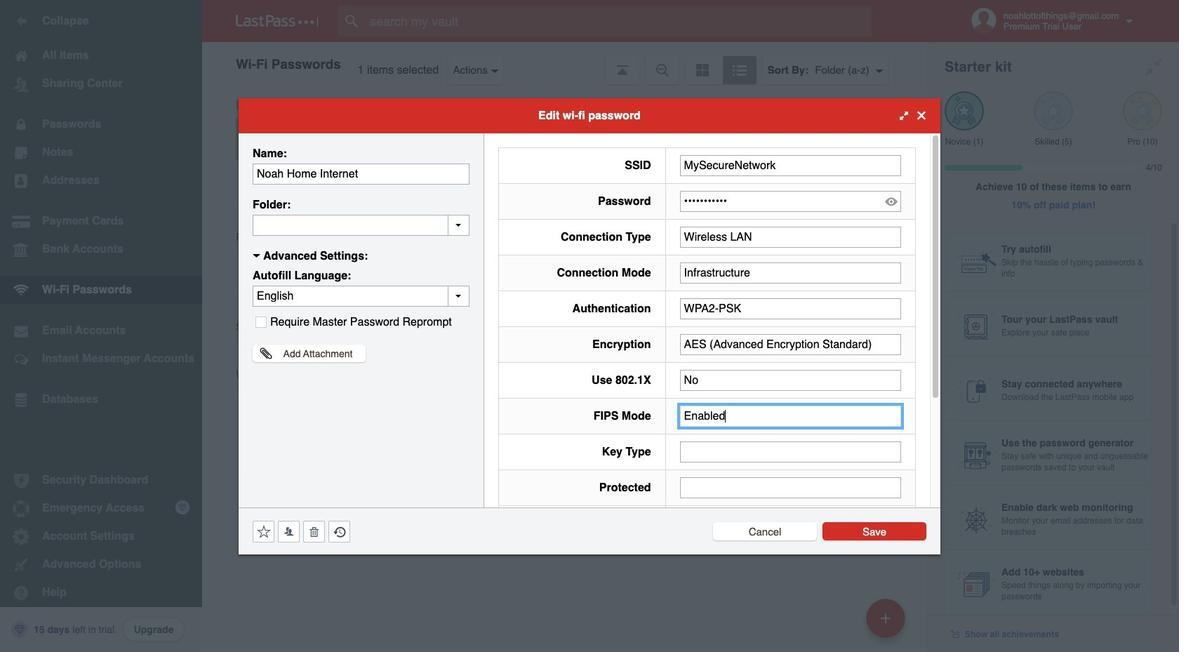 Task type: locate. For each thing, give the bounding box(es) containing it.
new item image
[[881, 613, 891, 623]]

new item navigation
[[862, 595, 914, 652]]

dialog
[[239, 98, 941, 644]]

Search search field
[[339, 6, 900, 37]]

search my vault text field
[[339, 6, 900, 37]]

None text field
[[680, 155, 902, 176], [680, 226, 902, 248], [680, 262, 902, 283], [680, 298, 902, 319], [680, 334, 902, 355], [680, 155, 902, 176], [680, 226, 902, 248], [680, 262, 902, 283], [680, 298, 902, 319], [680, 334, 902, 355]]

None password field
[[680, 191, 902, 212]]

lastpass image
[[236, 15, 319, 27]]

vault options navigation
[[202, 42, 928, 84]]

None text field
[[253, 163, 470, 184], [253, 215, 470, 236], [680, 370, 902, 391], [680, 406, 902, 427], [680, 441, 902, 462], [680, 477, 902, 498], [253, 163, 470, 184], [253, 215, 470, 236], [680, 370, 902, 391], [680, 406, 902, 427], [680, 441, 902, 462], [680, 477, 902, 498]]



Task type: describe. For each thing, give the bounding box(es) containing it.
main navigation navigation
[[0, 0, 202, 652]]



Task type: vqa. For each thing, say whether or not it's contained in the screenshot.
the New item element
no



